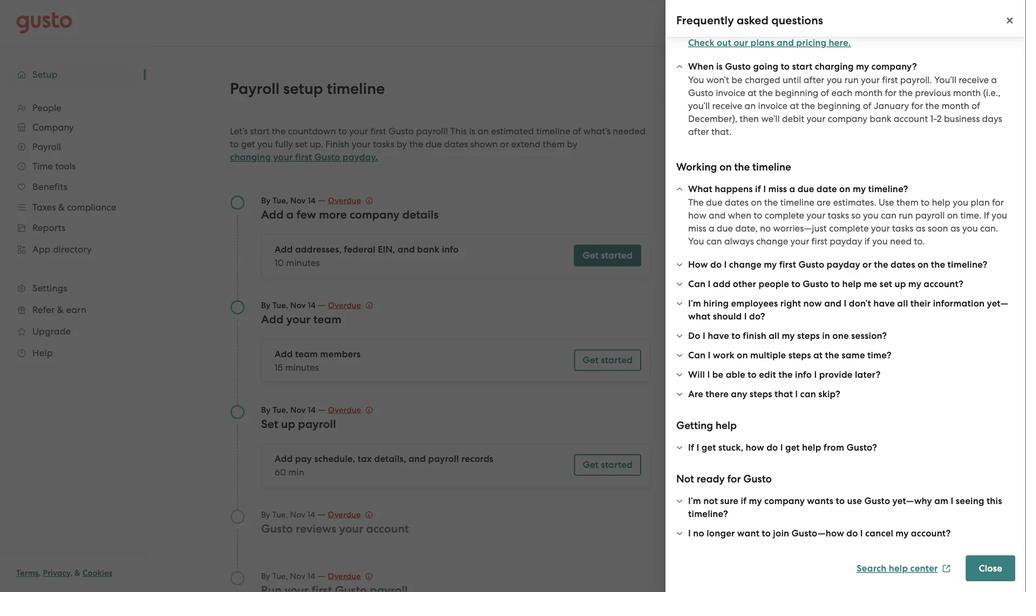 Task type: vqa. For each thing, say whether or not it's contained in the screenshot.
invoice
yes



Task type: locate. For each thing, give the bounding box(es) containing it.
account menu element
[[818, 0, 1010, 46]]

1 vertical spatial get started
[[583, 355, 633, 366]]

can for can i work on multiple steps at the same time?
[[688, 350, 706, 361]]

the down what happens if i miss a due date on my timeline?
[[764, 197, 778, 208]]

tue, for reviews
[[272, 510, 288, 519]]

pricing
[[796, 38, 827, 49]]

your up payday.
[[352, 139, 371, 150]]

0 horizontal spatial set
[[295, 139, 308, 150]]

0 horizontal spatial &
[[57, 304, 64, 315]]

if inside the due dates on the timeline are estimates. use them to help you plan for how and when to complete your tasks so you can run payroll on time. if you miss a due date, no worries—just complete your tasks as soon as you can. you can always change your first payday if you need to.
[[984, 210, 989, 221]]

1 horizontal spatial up
[[776, 182, 787, 193]]

then
[[740, 113, 759, 124]]

checklist inside the download our handy checklist of everything you'll need to get set up for your first payroll.
[[868, 156, 904, 167]]

as right soon
[[950, 223, 960, 234]]

14 for a
[[308, 196, 316, 205]]

set
[[261, 417, 278, 431]]

able
[[726, 369, 745, 381]]

add for add a few more company details
[[261, 208, 284, 221]]

gusto down finish
[[314, 152, 340, 163]]

2 by from the left
[[567, 139, 577, 150]]

get for add your team
[[583, 355, 599, 366]]

0 horizontal spatial need
[[847, 169, 869, 180]]

on up happens
[[719, 161, 732, 173]]

should
[[713, 311, 742, 322]]

and inside add pay schedule, tax details, and payroll records 60 min
[[409, 453, 426, 464]]

are
[[688, 389, 703, 400]]

set up payroll
[[261, 417, 336, 431]]

overdue button for few
[[328, 194, 373, 207]]

benefits link
[[11, 177, 135, 196]]

on
[[719, 161, 732, 173], [839, 184, 851, 195], [751, 197, 762, 208], [947, 210, 958, 221], [918, 259, 929, 270], [737, 350, 748, 361]]

have
[[873, 298, 895, 309], [708, 331, 729, 342]]

0 vertical spatial account
[[894, 113, 928, 124]]

if up can.
[[984, 210, 989, 221]]

1 by tue, nov 14 — from the top
[[261, 195, 328, 205]]

0 horizontal spatial our
[[734, 38, 748, 49]]

how inside the due dates on the timeline are estimates. use them to help you plan for how and when to complete your tasks so you can run payroll on time. if you miss a due date, no worries—just complete your tasks as soon as you can. you can always change your first payday if you need to.
[[688, 210, 706, 221]]

2 vertical spatial do
[[846, 528, 858, 539]]

by tue, nov 14 — up few
[[261, 195, 328, 205]]

payroll
[[915, 210, 945, 221], [298, 417, 336, 431], [428, 453, 459, 464]]

be for i
[[712, 369, 724, 381]]

do right stuck,
[[767, 442, 778, 453]]

0 horizontal spatial dates
[[444, 139, 468, 150]]

help up stuck,
[[716, 419, 737, 432]]

to up date,
[[754, 210, 762, 221]]

2 can from the top
[[688, 350, 706, 361]]

1 vertical spatial timeline?
[[948, 259, 988, 270]]

1 vertical spatial have
[[708, 331, 729, 342]]

company inside i'm not sure if my company wants to use gusto yet—why am i seeing this timeline?
[[764, 496, 805, 507]]

the inside finish your tasks by the due dates shown or extend them by changing your first gusto payday.
[[409, 139, 423, 150]]

date,
[[735, 223, 758, 234]]

get started button
[[574, 245, 641, 266], [574, 349, 641, 371], [574, 454, 641, 476]]

1 nov from the top
[[290, 196, 306, 205]]

do down i'm not sure if my company wants to use gusto yet—why am i seeing this timeline?
[[846, 528, 858, 539]]

set inside the download our handy checklist of everything you'll need to get set up for your first payroll.
[[899, 169, 911, 180]]

5 by from the top
[[261, 571, 270, 581]]

of inside the download our handy checklist of everything you'll need to get set up for your first payroll.
[[906, 156, 915, 167]]

up for my
[[895, 279, 906, 290]]

working on the timeline
[[676, 161, 791, 173]]

cookies
[[82, 568, 112, 578]]

4 by from the top
[[261, 510, 270, 519]]

0 vertical spatial can
[[688, 279, 706, 290]]

1 vertical spatial i'm
[[688, 496, 701, 507]]

to up use
[[871, 169, 880, 180]]

is up won't in the right of the page
[[716, 61, 723, 72]]

info
[[442, 244, 459, 255], [795, 369, 812, 381]]

to
[[781, 61, 790, 72], [338, 126, 347, 137], [230, 139, 239, 150], [871, 169, 880, 180], [921, 197, 930, 208], [754, 210, 762, 221], [791, 279, 800, 290], [831, 279, 840, 290], [732, 331, 741, 342], [748, 369, 757, 381], [836, 496, 845, 507], [762, 528, 771, 539]]

overdue button for team
[[328, 299, 373, 312]]

0 horizontal spatial start
[[250, 126, 270, 137]]

bank inside you won't be charged until after you run your first payroll. you'll receive a gusto invoice at the beginning of each month for the previous month (i.e., you'll receive an invoice at the beginning of january for the month of december), then we'll debit your company bank account 1-2 business days after that.
[[870, 113, 891, 124]]

as up the to.
[[916, 223, 925, 234]]

the down the payroll!
[[409, 139, 423, 150]]

i left do?
[[744, 311, 747, 322]]

1 , from the left
[[39, 568, 41, 578]]

& left earn
[[57, 304, 64, 315]]

have up 'work'
[[708, 331, 729, 342]]

0 horizontal spatial after
[[688, 126, 709, 137]]

1 horizontal spatial at
[[790, 100, 799, 111]]

privacy link
[[43, 568, 70, 578]]

0 vertical spatial set
[[295, 139, 308, 150]]

0 vertical spatial info
[[442, 244, 459, 255]]

up for for
[[776, 182, 787, 193]]

2 vertical spatial timeline?
[[688, 509, 728, 520]]

i'm
[[688, 298, 701, 309], [688, 496, 701, 507]]

gusto reviews your account
[[261, 522, 409, 535]]

2 vertical spatial up
[[281, 417, 295, 431]]

is inside let's start the countdown to your first gusto payroll! this is an estimated                     timeline of what's needed to get you fully set up.
[[469, 126, 475, 137]]

earn
[[66, 304, 86, 315]]

started for set up payroll
[[601, 459, 633, 470]]

invoice down won't in the right of the page
[[716, 87, 745, 98]]

tue,
[[273, 196, 288, 205], [273, 300, 288, 310], [273, 405, 288, 415], [272, 510, 288, 519], [272, 571, 288, 581]]

your down use
[[871, 223, 890, 234]]

an up 'then'
[[745, 100, 756, 111]]

by tue, nov 14 — for a
[[261, 195, 328, 205]]

changing your first gusto payday. button
[[230, 151, 378, 164]]

add inside add pay schedule, tax details, and payroll records 60 min
[[275, 453, 293, 464]]

my up estimates. at the right of the page
[[853, 184, 866, 195]]

0 horizontal spatial tasks
[[373, 139, 394, 150]]

add a few more company details
[[261, 208, 439, 221]]

you right so
[[863, 210, 879, 221]]

2 you from the top
[[688, 236, 704, 247]]

started for add your team
[[601, 355, 633, 366]]

payroll. inside the download our handy checklist of everything you'll need to get set up for your first payroll.
[[842, 182, 874, 193]]

list
[[0, 98, 146, 364]]

handy
[[839, 156, 866, 167]]

need inside the download our handy checklist of everything you'll need to get set up for your first payroll.
[[847, 169, 869, 180]]

2 nov from the top
[[290, 300, 306, 310]]

up down everything
[[776, 182, 787, 193]]

help left me
[[842, 279, 862, 290]]

2 get started button from the top
[[574, 349, 641, 371]]

1 get started button from the top
[[574, 245, 641, 266]]

2 vertical spatial set
[[880, 279, 892, 290]]

3 — from the top
[[318, 404, 326, 415]]

setup
[[32, 69, 58, 80]]

0 vertical spatial minutes
[[286, 257, 320, 268]]

gusto inside finish your tasks by the due dates shown or extend them by changing your first gusto payday.
[[314, 152, 340, 163]]

the down soon
[[931, 259, 945, 270]]

2 get started from the top
[[583, 355, 633, 366]]

the up fully
[[272, 126, 286, 137]]

run inside the due dates on the timeline are estimates. use them to help you plan for how and when to complete your tasks so you can run payroll on time. if you miss a due date, no worries—just complete your tasks as soon as you can. you can always change your first payday if you need to.
[[899, 210, 913, 221]]

my inside i'm not sure if my company wants to use gusto yet—why am i seeing this timeline?
[[749, 496, 762, 507]]

our inside the download our handy checklist of everything you'll need to get set up for your first payroll.
[[822, 156, 836, 167]]

14 for your
[[308, 300, 316, 310]]

0 vertical spatial or
[[500, 139, 509, 150]]

center
[[910, 563, 938, 574]]

i'm inside i'm hiring employees right now and i don't have all their information yet— what should i do?
[[688, 298, 701, 309]]

2 horizontal spatial set
[[899, 169, 911, 180]]

overdue button
[[328, 194, 373, 207], [328, 299, 373, 312], [328, 403, 373, 416], [328, 508, 373, 521], [328, 570, 373, 583]]

info inside add addresses, federal ein, and bank info 10 minutes
[[442, 244, 459, 255]]

run right so
[[899, 210, 913, 221]]

if inside i'm not sure if my company wants to use gusto yet—why am i seeing this timeline?
[[741, 496, 747, 507]]

3 tue, from the top
[[273, 405, 288, 415]]

0 horizontal spatial do
[[710, 259, 722, 270]]

5 nov from the top
[[290, 571, 305, 581]]

1 horizontal spatial you'll
[[823, 169, 845, 180]]

timeline inside the due dates on the timeline are estimates. use them to help you plan for how and when to complete your tasks so you can run payroll on time. if you miss a due date, no worries—just complete your tasks as soon as you can. you can always change your first payday if you need to.
[[780, 197, 814, 208]]

if down getting
[[688, 442, 694, 453]]

getting help
[[676, 419, 737, 432]]

download up everything
[[776, 156, 820, 167]]

1 horizontal spatial run
[[899, 210, 913, 221]]

company up ein,
[[350, 208, 400, 221]]

get started for team
[[583, 355, 633, 366]]

overdue button for payroll
[[328, 403, 373, 416]]

get started button for set up payroll
[[574, 454, 641, 476]]

0 horizontal spatial how
[[688, 210, 706, 221]]

for right plan
[[992, 197, 1004, 208]]

and right ein,
[[398, 244, 415, 255]]

1 vertical spatial minutes
[[285, 362, 319, 373]]

0 vertical spatial if
[[755, 184, 761, 195]]

14 for up
[[308, 405, 316, 415]]

1 by from the top
[[261, 196, 271, 205]]

3 nov from the top
[[290, 405, 306, 415]]

change up the other
[[729, 259, 762, 270]]

download checklist
[[789, 199, 873, 210]]

if inside the due dates on the timeline are estimates. use them to help you plan for how and when to complete your tasks so you can run payroll on time. if you miss a due date, no worries—just complete your tasks as soon as you can. you can always change your first payday if you need to.
[[864, 236, 870, 247]]

can down use
[[881, 210, 897, 221]]

check out our plans and pricing here. link
[[688, 38, 851, 49]]

1 tue, from the top
[[273, 196, 288, 205]]

2 started from the top
[[601, 355, 633, 366]]

you'll inside the download our handy checklist of everything you'll need to get set up for your first payroll.
[[823, 169, 845, 180]]

you down use
[[872, 236, 888, 247]]

2 horizontal spatial company
[[828, 113, 867, 124]]

add inside add addresses, federal ein, and bank info 10 minutes
[[275, 244, 293, 255]]

1 circle blank image from the top
[[230, 509, 245, 524]]

2 get from the top
[[583, 355, 599, 366]]

bank down details
[[417, 244, 440, 255]]

due down the payroll!
[[425, 139, 442, 150]]

miss down the on the top right
[[688, 223, 706, 234]]

4 — from the top
[[317, 509, 325, 520]]

— for team
[[318, 299, 326, 310]]

1 vertical spatial tasks
[[828, 210, 849, 221]]

first inside finish your tasks by the due dates shown or extend them by changing your first gusto payday.
[[295, 152, 312, 163]]

month
[[855, 87, 882, 98], [953, 87, 981, 98], [942, 100, 969, 111]]

any
[[731, 389, 747, 400]]

1 vertical spatial get started button
[[574, 349, 641, 371]]

— up add your team
[[318, 299, 326, 310]]

timeline?
[[868, 184, 908, 195], [948, 259, 988, 270], [688, 509, 728, 520]]

bank
[[870, 113, 891, 124], [417, 244, 440, 255]]

1 vertical spatial start
[[250, 126, 270, 137]]

1 vertical spatial at
[[790, 100, 799, 111]]

close
[[979, 563, 1002, 574]]

can.
[[980, 223, 998, 234]]

work
[[713, 350, 735, 361]]

if right happens
[[755, 184, 761, 195]]

first inside you won't be charged until after you run your first payroll. you'll receive a gusto invoice at the beginning of each month for the previous month (i.e., you'll receive an invoice at the beginning of january for the month of december), then we'll debit your company bank account 1-2 business days after that.
[[882, 74, 898, 85]]

your down 'worries—just'
[[790, 236, 809, 247]]

help left center on the bottom of page
[[889, 563, 908, 574]]

up inside frequently asked questions dialog
[[895, 279, 906, 290]]

by for add a few more company details
[[261, 196, 271, 205]]

how do i change my first gusto payday or the dates on the timeline?
[[688, 259, 988, 270]]

get inside the download our handy checklist of everything you'll need to get set up for your first payroll.
[[882, 169, 896, 180]]

for inside the download our handy checklist of everything you'll need to get set up for your first payroll.
[[789, 182, 801, 193]]

4 nov from the top
[[290, 510, 305, 519]]

2 , from the left
[[70, 568, 73, 578]]

3 by from the top
[[261, 405, 271, 415]]

0 horizontal spatial receive
[[712, 100, 742, 111]]

1 vertical spatial checklist
[[836, 199, 873, 210]]

me
[[864, 279, 877, 290]]

if up how do i change my first gusto payday or the dates on the timeline?
[[864, 236, 870, 247]]

1 you from the top
[[688, 74, 704, 85]]

up right set
[[281, 417, 295, 431]]

1 horizontal spatial bank
[[870, 113, 891, 124]]

your down company?
[[861, 74, 880, 85]]

a left date,
[[709, 223, 714, 234]]

payroll
[[230, 79, 280, 98]]

overdue button up tax
[[328, 403, 373, 416]]

when
[[688, 61, 714, 72]]

team
[[313, 313, 342, 326], [295, 349, 318, 360]]

you inside you won't be charged until after you run your first payroll. you'll receive a gusto invoice at the beginning of each month for the previous month (i.e., you'll receive an invoice at the beginning of january for the month of december), then we'll debit your company bank account 1-2 business days after that.
[[688, 74, 704, 85]]

1 horizontal spatial account
[[894, 113, 928, 124]]

steps down edit
[[750, 389, 772, 400]]

or
[[500, 139, 509, 150], [863, 259, 872, 270]]

soon
[[928, 223, 948, 234]]

for up "january"
[[885, 87, 897, 98]]

first up are
[[824, 182, 840, 193]]

tue, for up
[[273, 405, 288, 415]]

3 by tue, nov 14 — from the top
[[261, 404, 328, 415]]

you'll inside you won't be charged until after you run your first payroll. you'll receive a gusto invoice at the beginning of each month for the previous month (i.e., you'll receive an invoice at the beginning of january for the month of december), then we'll debit your company bank account 1-2 business days after that.
[[688, 100, 710, 111]]

1 vertical spatial download
[[789, 199, 834, 210]]

0 horizontal spatial no
[[693, 528, 704, 539]]

1 vertical spatial info
[[795, 369, 812, 381]]

and right details,
[[409, 453, 426, 464]]

4 tue, from the top
[[272, 510, 288, 519]]

by tue, nov 14 — down the reviews
[[261, 570, 328, 581]]

— up more
[[318, 195, 326, 205]]

1 horizontal spatial need
[[890, 236, 912, 247]]

2 horizontal spatial payroll
[[915, 210, 945, 221]]

an inside let's start the countdown to your first gusto payroll! this is an estimated                     timeline of what's needed to get you fully set up.
[[478, 126, 489, 137]]

to left use
[[836, 496, 845, 507]]

0 vertical spatial all
[[897, 298, 908, 309]]

2 — from the top
[[318, 299, 326, 310]]

2 by tue, nov 14 — from the top
[[261, 299, 328, 310]]

2 vertical spatial get started
[[583, 459, 633, 470]]

start inside frequently asked questions dialog
[[792, 61, 813, 72]]

join
[[773, 528, 789, 539]]

payroll left records
[[428, 453, 459, 464]]

home image
[[16, 12, 72, 34]]

14 for reviews
[[308, 510, 315, 519]]

get started for payroll
[[583, 459, 633, 470]]

for inside the due dates on the timeline are estimates. use them to help you plan for how and when to complete your tasks so you can run payroll on time. if you miss a due date, no worries—just complete your tasks as soon as you can. you can always change your first payday if you need to.
[[992, 197, 1004, 208]]

overdue for few
[[328, 196, 361, 205]]

1 horizontal spatial receive
[[959, 74, 989, 85]]

start inside let's start the countdown to your first gusto payroll! this is an estimated                     timeline of what's needed to get you fully set up.
[[250, 126, 270, 137]]

payday inside the due dates on the timeline are estimates. use them to help you plan for how and when to complete your tasks so you can run payroll on time. if you miss a due date, no worries—just complete your tasks as soon as you can. you can always change your first payday if you need to.
[[830, 236, 862, 247]]

gusto inside let's start the countdown to your first gusto payroll! this is an estimated                     timeline of what's needed to get you fully set up.
[[389, 126, 414, 137]]

0 vertical spatial payroll
[[915, 210, 945, 221]]

get started
[[583, 250, 633, 261], [583, 355, 633, 366], [583, 459, 633, 470]]

1 vertical spatial is
[[469, 126, 475, 137]]

ein,
[[378, 244, 395, 255]]

started
[[601, 250, 633, 261], [601, 355, 633, 366], [601, 459, 633, 470]]

1 horizontal spatial set
[[880, 279, 892, 290]]

up inside the download our handy checklist of everything you'll need to get set up for your first payroll.
[[776, 182, 787, 193]]

do right how
[[710, 259, 722, 270]]

the inside let's start the countdown to your first gusto payroll! this is an estimated                     timeline of what's needed to get you fully set up.
[[272, 126, 286, 137]]

0 horizontal spatial at
[[748, 87, 757, 98]]

nov for reviews
[[290, 510, 305, 519]]

account? down am on the right of page
[[911, 528, 951, 539]]

getting
[[676, 419, 713, 432]]

0 horizontal spatial run
[[844, 74, 859, 85]]

0 vertical spatial &
[[57, 304, 64, 315]]

1 vertical spatial our
[[822, 156, 836, 167]]

payroll. inside you won't be charged until after you run your first payroll. you'll receive a gusto invoice at the beginning of each month for the previous month (i.e., you'll receive an invoice at the beginning of january for the month of december), then we'll debit your company bank account 1-2 business days after that.
[[900, 74, 932, 85]]

0 vertical spatial them
[[543, 139, 565, 150]]

overdue for your
[[328, 510, 361, 520]]

3 get from the top
[[583, 459, 599, 470]]

1 horizontal spatial complete
[[829, 223, 869, 234]]

them inside the due dates on the timeline are estimates. use them to help you plan for how and when to complete your tasks so you can run payroll on time. if you miss a due date, no worries—just complete your tasks as soon as you can. you can always change your first payday if you need to.
[[896, 197, 919, 208]]

1 started from the top
[[601, 250, 633, 261]]

our
[[734, 38, 748, 49], [822, 156, 836, 167]]

i'm inside i'm not sure if my company wants to use gusto yet—why am i seeing this timeline?
[[688, 496, 701, 507]]

need inside the due dates on the timeline are estimates. use them to help you plan for how and when to complete your tasks so you can run payroll on time. if you miss a due date, no worries—just complete your tasks as soon as you can. you can always change your first payday if you need to.
[[890, 236, 912, 247]]

3 get started from the top
[[583, 459, 633, 470]]

get started button for add your team
[[574, 349, 641, 371]]

check
[[688, 38, 714, 49]]

by tue, nov 14 — for your
[[261, 299, 328, 310]]

will i be able to edit the info i provide later?
[[688, 369, 881, 381]]

timeline up 'extend'
[[536, 126, 570, 137]]

0 vertical spatial payday
[[830, 236, 862, 247]]

0 horizontal spatial as
[[916, 223, 925, 234]]

be inside you won't be charged until after you run your first payroll. you'll receive a gusto invoice at the beginning of each month for the previous month (i.e., you'll receive an invoice at the beginning of january for the month of december), then we'll debit your company bank account 1-2 business days after that.
[[732, 74, 743, 85]]

3 get started button from the top
[[574, 454, 641, 476]]

or inside frequently asked questions dialog
[[863, 259, 872, 270]]

the
[[759, 87, 773, 98], [899, 87, 913, 98], [801, 100, 815, 111], [925, 100, 939, 111], [272, 126, 286, 137], [409, 139, 423, 150], [734, 161, 750, 173], [764, 197, 778, 208], [874, 259, 888, 270], [931, 259, 945, 270], [825, 350, 839, 361], [778, 369, 793, 381]]

a up "(i.e.,"
[[991, 74, 997, 85]]

you down charging on the top right of page
[[827, 74, 842, 85]]

gusto up won't in the right of the page
[[725, 61, 751, 72]]

0 vertical spatial checklist
[[868, 156, 904, 167]]

gusto navigation element
[[0, 46, 146, 381]]

questions
[[771, 14, 823, 27]]

1 horizontal spatial is
[[716, 61, 723, 72]]

account? up information
[[924, 279, 963, 290]]

1 horizontal spatial &
[[75, 568, 80, 578]]

1 vertical spatial started
[[601, 355, 633, 366]]

longer
[[707, 528, 735, 539]]

close button
[[966, 555, 1015, 581]]

0 horizontal spatial timeline?
[[688, 509, 728, 520]]

december),
[[688, 113, 737, 124]]

1 horizontal spatial our
[[822, 156, 836, 167]]

0 vertical spatial start
[[792, 61, 813, 72]]

a inside the due dates on the timeline are estimates. use them to help you plan for how and when to complete your tasks so you can run payroll on time. if you miss a due date, no worries—just complete your tasks as soon as you can. you can always change your first payday if you need to.
[[709, 223, 714, 234]]

need
[[847, 169, 869, 180], [890, 236, 912, 247]]

finish
[[743, 331, 766, 342]]

add inside add team members 15 minutes
[[275, 349, 293, 360]]

0 horizontal spatial can
[[706, 236, 722, 247]]

always
[[724, 236, 754, 247]]

charged
[[745, 74, 780, 85]]

overdue for team
[[328, 300, 361, 310]]

change inside the due dates on the timeline are estimates. use them to help you plan for how and when to complete your tasks so you can run payroll on time. if you miss a due date, no worries—just complete your tasks as soon as you can. you can always change your first payday if you need to.
[[756, 236, 788, 247]]

& left cookies
[[75, 568, 80, 578]]

0 vertical spatial get started
[[583, 250, 633, 261]]

download inside the download our handy checklist of everything you'll need to get set up for your first payroll.
[[776, 156, 820, 167]]

nov up few
[[290, 196, 306, 205]]

add for add team members 15 minutes
[[275, 349, 293, 360]]

the up "january"
[[899, 87, 913, 98]]

get left from
[[785, 442, 800, 453]]

company down the each
[[828, 113, 867, 124]]

add for add pay schedule, tax details, and payroll records 60 min
[[275, 453, 293, 464]]

my up people
[[764, 259, 777, 270]]

0 vertical spatial tasks
[[373, 139, 394, 150]]

an up shown
[[478, 126, 489, 137]]

get
[[241, 139, 255, 150], [882, 169, 896, 180], [702, 442, 716, 453], [785, 442, 800, 453]]

how down the on the top right
[[688, 210, 706, 221]]

or inside finish your tasks by the due dates shown or extend them by changing your first gusto payday.
[[500, 139, 509, 150]]

2 i'm from the top
[[688, 496, 701, 507]]

get for set up payroll
[[583, 459, 599, 470]]

1 can from the top
[[688, 279, 706, 290]]

set inside let's start the countdown to your first gusto payroll! this is an estimated                     timeline of what's needed to get you fully set up.
[[295, 139, 308, 150]]

by for set up payroll
[[261, 405, 271, 415]]

to inside i'm not sure if my company wants to use gusto yet—why am i seeing this timeline?
[[836, 496, 845, 507]]

—
[[318, 195, 326, 205], [318, 299, 326, 310], [318, 404, 326, 415], [317, 509, 325, 520], [317, 570, 325, 581]]

can
[[688, 279, 706, 290], [688, 350, 706, 361]]

3 started from the top
[[601, 459, 633, 470]]

1 horizontal spatial tasks
[[828, 210, 849, 221]]

overdue button up members
[[328, 299, 373, 312]]

circle blank image
[[230, 509, 245, 524], [230, 571, 245, 586]]

app
[[32, 244, 50, 255]]

edit
[[759, 369, 776, 381]]

i right that
[[795, 389, 798, 400]]

nov up add your team
[[290, 300, 306, 310]]

— for few
[[318, 195, 326, 205]]

account inside you won't be charged until after you run your first payroll. you'll receive a gusto invoice at the beginning of each month for the previous month (i.e., you'll receive an invoice at the beginning of january for the month of december), then we'll debit your company bank account 1-2 business days after that.
[[894, 113, 928, 124]]

0 vertical spatial get
[[583, 250, 599, 261]]

,
[[39, 568, 41, 578], [70, 568, 73, 578]]

1 vertical spatial company
[[350, 208, 400, 221]]

0 vertical spatial be
[[732, 74, 743, 85]]

refer & earn link
[[11, 300, 135, 320]]

can left always
[[706, 236, 722, 247]]

0 vertical spatial is
[[716, 61, 723, 72]]

0 horizontal spatial invoice
[[716, 87, 745, 98]]

yet—
[[987, 298, 1009, 309]]

is right this
[[469, 126, 475, 137]]

nov down the reviews
[[290, 571, 305, 581]]

2 horizontal spatial can
[[881, 210, 897, 221]]

1 i'm from the top
[[688, 298, 701, 309]]

2 vertical spatial steps
[[750, 389, 772, 400]]

by tue, nov 14 — up add your team
[[261, 299, 328, 310]]

2 tue, from the top
[[273, 300, 288, 310]]

first down company?
[[882, 74, 898, 85]]

i down getting
[[697, 442, 699, 453]]

you inside you won't be charged until after you run your first payroll. you'll receive a gusto invoice at the beginning of each month for the previous month (i.e., you'll receive an invoice at the beginning of january for the month of december), then we'll debit your company bank account 1-2 business days after that.
[[827, 74, 842, 85]]

0 vertical spatial company
[[828, 113, 867, 124]]

first up people
[[779, 259, 796, 270]]

privacy
[[43, 568, 70, 578]]

info inside frequently asked questions dialog
[[795, 369, 812, 381]]

for
[[885, 87, 897, 98], [911, 100, 923, 111], [789, 182, 801, 193], [992, 197, 1004, 208], [727, 473, 741, 485]]

2 by from the top
[[261, 300, 271, 310]]

same
[[842, 350, 865, 361]]

of inside let's start the countdown to your first gusto payroll! this is an estimated                     timeline of what's needed to get you fully set up.
[[573, 126, 581, 137]]

you inside let's start the countdown to your first gusto payroll! this is an estimated                     timeline of what's needed to get you fully set up.
[[257, 139, 273, 150]]

i right am on the right of page
[[951, 496, 953, 507]]

1 — from the top
[[318, 195, 326, 205]]

tasks inside finish your tasks by the due dates shown or extend them by changing your first gusto payday.
[[373, 139, 394, 150]]

2 horizontal spatial at
[[813, 350, 823, 361]]

1 vertical spatial team
[[295, 349, 318, 360]]

bank inside add addresses, federal ein, and bank info 10 minutes
[[417, 244, 440, 255]]

are there any steps that i can skip?
[[688, 389, 840, 400]]

— for your
[[317, 509, 325, 520]]

download for download our handy checklist of everything you'll need to get set up for your first payroll.
[[776, 156, 820, 167]]

1 horizontal spatial ,
[[70, 568, 73, 578]]

2 horizontal spatial if
[[864, 236, 870, 247]]

i'm for i'm hiring employees right now and i don't have all their information yet— what should i do?
[[688, 298, 701, 309]]

company
[[828, 113, 867, 124], [350, 208, 400, 221], [764, 496, 805, 507]]

4 by tue, nov 14 — from the top
[[261, 509, 328, 520]]

0 vertical spatial change
[[756, 236, 788, 247]]

0 horizontal spatial miss
[[688, 223, 706, 234]]

gusto inside you won't be charged until after you run your first payroll. you'll receive a gusto invoice at the beginning of each month for the previous month (i.e., you'll receive an invoice at the beginning of january for the month of december), then we'll debit your company bank account 1-2 business days after that.
[[688, 87, 714, 98]]

going
[[753, 61, 778, 72]]

do i have to finish all my steps in one session?
[[688, 331, 887, 342]]

our right out
[[734, 38, 748, 49]]

1 horizontal spatial if
[[984, 210, 989, 221]]

your up are
[[803, 182, 822, 193]]

set inside frequently asked questions dialog
[[880, 279, 892, 290]]

happens
[[715, 184, 753, 195]]



Task type: describe. For each thing, give the bounding box(es) containing it.
search help center
[[857, 563, 938, 574]]

and right plans on the right of the page
[[777, 38, 794, 49]]

i up add
[[724, 259, 727, 270]]

by for gusto reviews your account
[[261, 510, 270, 519]]

on up estimates. at the right of the page
[[839, 184, 851, 195]]

add addresses, federal ein, and bank info 10 minutes
[[275, 244, 459, 268]]

i left add
[[708, 279, 711, 290]]

1 vertical spatial payday
[[827, 259, 860, 270]]

payroll!
[[416, 126, 448, 137]]

you inside the due dates on the timeline are estimates. use them to help you plan for how and when to complete your tasks so you can run payroll on time. if you miss a due date, no worries—just complete your tasks as soon as you can. you can always change your first payday if you need to.
[[688, 236, 704, 247]]

run inside you won't be charged until after you run your first payroll. you'll receive a gusto invoice at the beginning of each month for the previous month (i.e., you'll receive an invoice at the beginning of january for the month of december), then we'll debit your company bank account 1-2 business days after that.
[[844, 74, 859, 85]]

due down everything
[[798, 184, 814, 195]]

or for payday
[[863, 259, 872, 270]]

on right 'work'
[[737, 350, 748, 361]]

my right charging on the top right of page
[[856, 61, 869, 72]]

15
[[275, 362, 283, 373]]

by tue, nov 14 — for reviews
[[261, 509, 328, 520]]

0 vertical spatial invoice
[[716, 87, 745, 98]]

later?
[[855, 369, 881, 381]]

add pay schedule, tax details, and payroll records 60 min
[[275, 453, 493, 477]]

this
[[450, 126, 467, 137]]

my right cancel
[[896, 528, 909, 539]]

0 vertical spatial team
[[313, 313, 342, 326]]

be for won't
[[732, 74, 743, 85]]

to up right
[[791, 279, 800, 290]]

0 vertical spatial beginning
[[775, 87, 818, 98]]

0 horizontal spatial if
[[688, 442, 694, 453]]

1 as from the left
[[916, 223, 925, 234]]

check out our plans and pricing here.
[[688, 38, 851, 49]]

company inside you won't be charged until after you run your first payroll. you'll receive a gusto invoice at the beginning of each month for the previous month (i.e., you'll receive an invoice at the beginning of january for the month of december), then we'll debit your company bank account 1-2 business days after that.
[[828, 113, 867, 124]]

5 by tue, nov 14 — from the top
[[261, 570, 328, 581]]

month left "(i.e.,"
[[953, 87, 981, 98]]

gusto inside i'm not sure if my company wants to use gusto yet—why am i seeing this timeline?
[[864, 496, 890, 507]]

download checklist link
[[776, 199, 873, 210]]

set for download our handy checklist of everything you'll need to get set up for your first payroll.
[[899, 169, 911, 180]]

dates inside finish your tasks by the due dates shown or extend them by changing your first gusto payday.
[[444, 139, 468, 150]]

i left 'work'
[[708, 350, 711, 361]]

payday.
[[343, 152, 378, 163]]

information
[[933, 298, 985, 309]]

the up me
[[874, 259, 888, 270]]

i left don't
[[844, 298, 847, 309]]

1 horizontal spatial timeline?
[[868, 184, 908, 195]]

by tue, nov 14 — for up
[[261, 404, 328, 415]]

1 vertical spatial after
[[688, 126, 709, 137]]

1 vertical spatial &
[[75, 568, 80, 578]]

1 vertical spatial account?
[[911, 528, 951, 539]]

and inside add addresses, federal ein, and bank info 10 minutes
[[398, 244, 415, 255]]

2 circle blank image from the top
[[230, 571, 245, 586]]

i'm not sure if my company wants to use gusto yet—why am i seeing this timeline?
[[688, 496, 1002, 520]]

your inside let's start the countdown to your first gusto payroll! this is an estimated                     timeline of what's needed to get you fully set up.
[[349, 126, 368, 137]]

my up their
[[908, 279, 921, 290]]

minutes inside add team members 15 minutes
[[285, 362, 319, 373]]

time?
[[867, 350, 892, 361]]

that.
[[711, 126, 732, 137]]

countdown
[[288, 126, 336, 137]]

i left longer
[[688, 528, 691, 539]]

out
[[717, 38, 731, 49]]

download our handy checklist of everything you'll need to get set up for your first payroll.
[[776, 156, 915, 193]]

due right the on the top right
[[706, 197, 722, 208]]

0 vertical spatial steps
[[797, 331, 820, 342]]

2 horizontal spatial do
[[846, 528, 858, 539]]

needed
[[613, 126, 645, 137]]

or for shown
[[500, 139, 509, 150]]

debit
[[782, 113, 804, 124]]

members
[[320, 349, 361, 360]]

for down previous
[[911, 100, 923, 111]]

— for payroll
[[318, 404, 326, 415]]

overdue for payroll
[[328, 405, 361, 415]]

payroll setup timeline
[[230, 79, 385, 98]]

1 by from the left
[[397, 139, 407, 150]]

you down time.
[[962, 223, 978, 234]]

1 vertical spatial no
[[693, 528, 704, 539]]

1 horizontal spatial miss
[[768, 184, 787, 195]]

0 horizontal spatial company
[[350, 208, 400, 221]]

1 get started from the top
[[583, 250, 633, 261]]

search
[[857, 563, 887, 574]]

let's
[[230, 126, 248, 137]]

days
[[982, 113, 1002, 124]]

your right debit
[[807, 113, 825, 124]]

to up soon
[[921, 197, 930, 208]]

one
[[832, 331, 849, 342]]

other
[[733, 279, 756, 290]]

month up 'business'
[[942, 100, 969, 111]]

help link
[[11, 343, 135, 363]]

what
[[688, 184, 712, 195]]

your down fully
[[273, 152, 293, 163]]

get left stuck,
[[702, 442, 716, 453]]

tue, for a
[[273, 196, 288, 205]]

1 vertical spatial invoice
[[758, 100, 788, 111]]

1 vertical spatial complete
[[829, 223, 869, 234]]

reviews
[[296, 522, 336, 535]]

people
[[759, 279, 789, 290]]

1 vertical spatial payroll
[[298, 417, 336, 431]]

overdue button for your
[[328, 508, 373, 521]]

nov for a
[[290, 196, 306, 205]]

your right the reviews
[[339, 522, 363, 535]]

1 get from the top
[[583, 250, 599, 261]]

no inside the due dates on the timeline are estimates. use them to help you plan for how and when to complete your tasks so you can run payroll on time. if you miss a due date, no worries—just complete your tasks as soon as you can. you can always change your first payday if you need to.
[[760, 223, 771, 234]]

this
[[987, 496, 1002, 507]]

by for add your team
[[261, 300, 271, 310]]

addresses,
[[295, 244, 342, 255]]

set for can i add other people to gusto to help me set up my account?
[[880, 279, 892, 290]]

timeline inside let's start the countdown to your first gusto payroll! this is an estimated                     timeline of what's needed to get you fully set up.
[[536, 126, 570, 137]]

settings
[[32, 283, 67, 294]]

i right stuck,
[[780, 442, 783, 453]]

my up can i work on multiple steps at the same time?
[[782, 331, 795, 342]]

faqs
[[973, 82, 995, 93]]

0 horizontal spatial account
[[366, 522, 409, 535]]

your down are
[[807, 210, 825, 221]]

gusto up now
[[803, 279, 829, 290]]

not
[[676, 473, 694, 485]]

2 horizontal spatial tasks
[[892, 223, 914, 234]]

2 vertical spatial at
[[813, 350, 823, 361]]

asked
[[737, 14, 769, 27]]

i left cancel
[[860, 528, 863, 539]]

1 vertical spatial how
[[746, 442, 764, 453]]

use
[[879, 197, 894, 208]]

month up "january"
[[855, 87, 882, 98]]

a left few
[[286, 208, 294, 221]]

you up can.
[[992, 210, 1007, 221]]

5 — from the top
[[317, 570, 325, 581]]

0 vertical spatial after
[[804, 74, 824, 85]]

to down how do i change my first gusto payday or the dates on the timeline?
[[831, 279, 840, 290]]

right
[[780, 298, 801, 309]]

to left finish
[[732, 331, 741, 342]]

up.
[[310, 139, 323, 150]]

dates inside the due dates on the timeline are estimates. use them to help you plan for how and when to complete your tasks so you can run payroll on time. if you miss a due date, no worries—just complete your tasks as soon as you can. you can always change your first payday if you need to.
[[725, 197, 749, 208]]

business
[[944, 113, 980, 124]]

estimated
[[491, 126, 534, 137]]

setup
[[283, 79, 323, 98]]

gusto—how
[[792, 528, 844, 539]]

0 horizontal spatial all
[[769, 331, 780, 342]]

from
[[824, 442, 844, 453]]

1 vertical spatial beginning
[[817, 100, 861, 111]]

i right do
[[703, 331, 705, 342]]

0 vertical spatial do
[[710, 259, 722, 270]]

i'm for i'm not sure if my company wants to use gusto yet—why am i seeing this timeline?
[[688, 496, 701, 507]]

the down previous
[[925, 100, 939, 111]]

first inside let's start the countdown to your first gusto payroll! this is an estimated                     timeline of what's needed to get you fully set up.
[[370, 126, 386, 137]]

nov for up
[[290, 405, 306, 415]]

so
[[851, 210, 861, 221]]

download for download checklist
[[789, 199, 834, 210]]

settings link
[[11, 279, 135, 298]]

previous
[[915, 87, 951, 98]]

i right happens
[[763, 184, 766, 195]]

due up always
[[717, 223, 733, 234]]

0 vertical spatial can
[[881, 210, 897, 221]]

help left from
[[802, 442, 821, 453]]

frequently asked questions dialog
[[666, 0, 1026, 592]]

1 horizontal spatial do
[[767, 442, 778, 453]]

gusto up 'can i add other people to gusto to help me set up my account?' at the top of page
[[798, 259, 824, 270]]

when
[[728, 210, 751, 221]]

and inside i'm hiring employees right now and i don't have all their information yet— what should i do?
[[824, 298, 842, 309]]

a inside you won't be charged until after you run your first payroll. you'll receive a gusto invoice at the beginning of each month for the previous month (i.e., you'll receive an invoice at the beginning of january for the month of december), then we'll debit your company bank account 1-2 business days after that.
[[991, 74, 997, 85]]

company?
[[871, 61, 917, 72]]

payroll inside add pay schedule, tax details, and payroll records 60 min
[[428, 453, 459, 464]]

i left provide
[[814, 369, 817, 381]]

list containing benefits
[[0, 98, 146, 364]]

for up sure
[[727, 473, 741, 485]]

1 vertical spatial can
[[706, 236, 722, 247]]

1 horizontal spatial if
[[755, 184, 761, 195]]

0 horizontal spatial have
[[708, 331, 729, 342]]

help
[[32, 348, 53, 358]]

each
[[832, 87, 852, 98]]

all inside i'm hiring employees right now and i don't have all their information yet— what should i do?
[[897, 298, 908, 309]]

& inside gusto navigation element
[[57, 304, 64, 315]]

the up debit
[[801, 100, 815, 111]]

get inside let's start the countdown to your first gusto payroll! this is an estimated                     timeline of what's needed to get you fully set up.
[[241, 139, 255, 150]]

due inside finish your tasks by the due dates shown or extend them by changing your first gusto payday.
[[425, 139, 442, 150]]

the down the charged
[[759, 87, 773, 98]]

5 tue, from the top
[[272, 571, 288, 581]]

when is gusto going to start charging my company?
[[688, 61, 917, 72]]

you'll
[[934, 74, 956, 85]]

refer
[[32, 304, 55, 315]]

help inside the due dates on the timeline are estimates. use them to help you plan for how and when to complete your tasks so you can run payroll on time. if you miss a due date, no worries—just complete your tasks as soon as you can. you can always change your first payday if you need to.
[[932, 197, 951, 208]]

have inside i'm hiring employees right now and i don't have all their information yet— what should i do?
[[873, 298, 895, 309]]

you up time.
[[953, 197, 968, 208]]

0 vertical spatial complete
[[765, 210, 804, 221]]

gusto down if i get stuck, how do i get help from gusto?
[[743, 473, 772, 485]]

0 vertical spatial receive
[[959, 74, 989, 85]]

add for add addresses, federal ein, and bank info 10 minutes
[[275, 244, 293, 255]]

overdue button down gusto reviews your account
[[328, 570, 373, 583]]

(i.e.,
[[983, 87, 1000, 98]]

estimates.
[[833, 197, 876, 208]]

details,
[[374, 453, 406, 464]]

the up happens
[[734, 161, 750, 173]]

the right edit
[[778, 369, 793, 381]]

2 as from the left
[[950, 223, 960, 234]]

terms , privacy , & cookies
[[16, 568, 112, 578]]

to left 'join'
[[762, 528, 771, 539]]

pay
[[295, 453, 312, 464]]

2 horizontal spatial timeline?
[[948, 259, 988, 270]]

minutes inside add addresses, federal ein, and bank info 10 minutes
[[286, 257, 320, 268]]

timeline right setup
[[327, 79, 385, 98]]

can for can i add other people to gusto to help me set up my account?
[[688, 279, 706, 290]]

reports link
[[11, 218, 135, 237]]

everything
[[776, 169, 821, 180]]

our inside frequently asked questions dialog
[[734, 38, 748, 49]]

the up provide
[[825, 350, 839, 361]]

team inside add team members 15 minutes
[[295, 349, 318, 360]]

2 horizontal spatial dates
[[891, 259, 915, 270]]

won't
[[706, 74, 729, 85]]

first inside the due dates on the timeline are estimates. use them to help you plan for how and when to complete your tasks so you can run payroll on time. if you miss a due date, no worries—just complete your tasks as soon as you can. you can always change your first payday if you need to.
[[812, 236, 827, 247]]

nov for your
[[290, 300, 306, 310]]

is inside frequently asked questions dialog
[[716, 61, 723, 72]]

faqs button
[[960, 81, 995, 94]]

i inside i'm not sure if my company wants to use gusto yet—why am i seeing this timeline?
[[951, 496, 953, 507]]

your inside the download our handy checklist of everything you'll need to get set up for your first payroll.
[[803, 182, 822, 193]]

upgrade link
[[11, 322, 135, 341]]

miss inside the due dates on the timeline are estimates. use them to help you plan for how and when to complete your tasks so you can run payroll on time. if you miss a due date, no worries—just complete your tasks as soon as you can. you can always change your first payday if you need to.
[[688, 223, 706, 234]]

1 horizontal spatial can
[[800, 389, 816, 400]]

what
[[688, 311, 711, 322]]

14 down the reviews
[[308, 571, 315, 581]]

to down let's
[[230, 139, 239, 150]]

on up when
[[751, 197, 762, 208]]

overdue down gusto reviews your account
[[328, 571, 361, 581]]

first inside the download our handy checklist of everything you'll need to get set up for your first payroll.
[[824, 182, 840, 193]]

1 vertical spatial change
[[729, 259, 762, 270]]

reports
[[32, 222, 66, 233]]

0 vertical spatial account?
[[924, 279, 963, 290]]

to up finish
[[338, 126, 347, 137]]

the inside the due dates on the timeline are estimates. use them to help you plan for how and when to complete your tasks so you can run payroll on time. if you miss a due date, no worries—just complete your tasks as soon as you can. you can always change your first payday if you need to.
[[764, 197, 778, 208]]

not ready for gusto
[[676, 473, 772, 485]]

add for add your team
[[261, 313, 284, 326]]

them inside finish your tasks by the due dates shown or extend them by changing your first gusto payday.
[[543, 139, 565, 150]]

benefits
[[32, 181, 68, 192]]

do
[[688, 331, 700, 342]]

an inside you won't be charged until after you run your first payroll. you'll receive a gusto invoice at the beginning of each month for the previous month (i.e., you'll receive an invoice at the beginning of january for the month of december), then we'll debit your company bank account 1-2 business days after that.
[[745, 100, 756, 111]]

to inside the download our handy checklist of everything you'll need to get set up for your first payroll.
[[871, 169, 880, 180]]

payroll inside the due dates on the timeline are estimates. use them to help you plan for how and when to complete your tasks so you can run payroll on time. if you miss a due date, no worries—just complete your tasks as soon as you can. you can always change your first payday if you need to.
[[915, 210, 945, 221]]

add your team
[[261, 313, 342, 326]]

to up until
[[781, 61, 790, 72]]

gusto left the reviews
[[261, 522, 293, 535]]

on left time.
[[947, 210, 958, 221]]

date
[[817, 184, 837, 195]]

timeline? inside i'm not sure if my company wants to use gusto yet—why am i seeing this timeline?
[[688, 509, 728, 520]]

and inside the due dates on the timeline are estimates. use them to help you plan for how and when to complete your tasks so you can run payroll on time. if you miss a due date, no worries—just complete your tasks as soon as you can. you can always change your first payday if you need to.
[[709, 210, 726, 221]]

add team members 15 minutes
[[275, 349, 361, 373]]

few
[[296, 208, 316, 221]]

details
[[402, 208, 439, 221]]

you won't be charged until after you run your first payroll. you'll receive a gusto invoice at the beginning of each month for the previous month (i.e., you'll receive an invoice at the beginning of january for the month of december), then we'll debit your company bank account 1-2 business days after that.
[[688, 74, 1002, 137]]

1 vertical spatial steps
[[788, 350, 811, 361]]

i right will
[[707, 369, 710, 381]]

0 horizontal spatial up
[[281, 417, 295, 431]]

a down everything
[[789, 184, 795, 195]]

i no longer want to join gusto—how do i cancel my account?
[[688, 528, 951, 539]]

to left edit
[[748, 369, 757, 381]]

here.
[[829, 38, 851, 49]]

timeline up what happens if i miss a due date on my timeline?
[[752, 161, 791, 173]]

on down the to.
[[918, 259, 929, 270]]

tax
[[358, 453, 372, 464]]

time.
[[960, 210, 982, 221]]

cancel
[[865, 528, 893, 539]]

your up add team members 15 minutes
[[286, 313, 311, 326]]

tue, for your
[[273, 300, 288, 310]]



